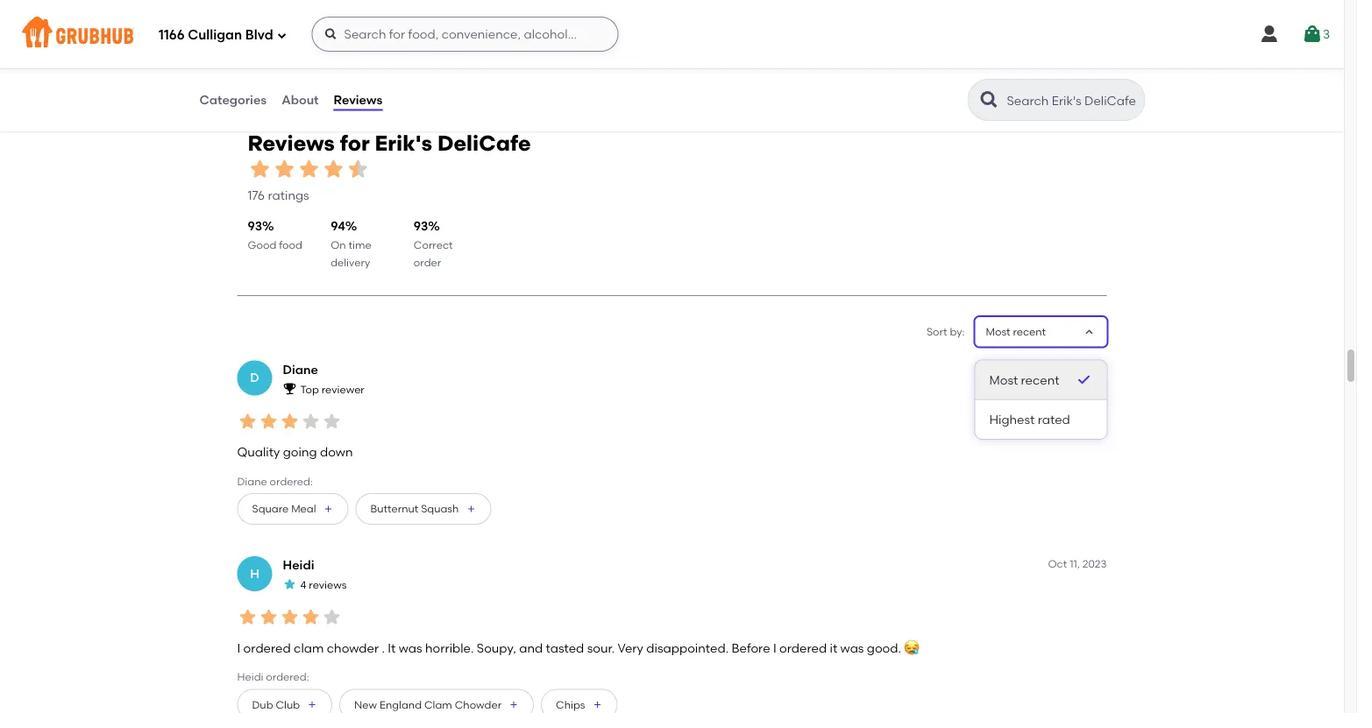 Task type: describe. For each thing, give the bounding box(es) containing it.
good.
[[867, 641, 901, 656]]

plus icon image for butternut squash
[[466, 504, 476, 515]]

dub
[[252, 699, 273, 712]]

most inside option
[[989, 373, 1018, 388]]

dub club
[[252, 699, 300, 712]]

weeks
[[1053, 362, 1084, 375]]

butternut
[[370, 503, 418, 516]]

176
[[248, 188, 265, 203]]

disappointed.
[[646, 641, 729, 656]]

top
[[300, 383, 319, 396]]

square
[[252, 503, 289, 516]]

about button
[[281, 68, 320, 132]]

reviews for reviews for erik's delicafe
[[248, 131, 335, 156]]

caret down icon image
[[1082, 325, 1096, 339]]

ordered: for going
[[270, 476, 313, 488]]

176 ratings
[[248, 188, 309, 203]]

about
[[282, 92, 319, 107]]

reviews for erik's delicafe
[[248, 131, 531, 156]]

chowder
[[455, 699, 502, 712]]

1166 culligan blvd
[[159, 27, 273, 43]]

sort by:
[[927, 326, 965, 338]]

quality  going  down
[[237, 446, 353, 460]]

chips button
[[541, 690, 618, 714]]

erik's
[[375, 131, 432, 156]]

butternut squash
[[370, 503, 459, 516]]

1 i from the left
[[237, 641, 240, 656]]

diane for diane
[[283, 362, 318, 377]]

93 for 93 good food
[[248, 219, 262, 234]]

😪
[[904, 641, 917, 656]]

plus icon image for new england clam chowder
[[509, 700, 519, 711]]

chowder
[[327, 641, 379, 656]]

time
[[348, 239, 371, 251]]

correct
[[414, 239, 453, 251]]

square meal button
[[237, 494, 349, 525]]

new
[[354, 699, 377, 712]]

1 ordered from the left
[[243, 641, 291, 656]]

good
[[248, 239, 276, 251]]

93 correct order
[[414, 219, 453, 269]]

diane ordered:
[[237, 476, 313, 488]]

Search for food, convenience, alcohol... search field
[[312, 17, 619, 52]]

clam
[[424, 699, 452, 712]]

order
[[414, 257, 441, 269]]

blvd
[[245, 27, 273, 43]]

on
[[331, 239, 346, 251]]

recent inside option
[[1021, 373, 1060, 388]]

highest rated
[[989, 413, 1070, 427]]

food
[[279, 239, 302, 251]]

1166
[[159, 27, 185, 43]]

chips
[[556, 699, 585, 712]]

square meal
[[252, 503, 316, 516]]

recent inside field
[[1013, 326, 1046, 338]]

94 on time delivery
[[331, 219, 371, 269]]

plus icon image for square meal
[[323, 504, 334, 515]]

butternut squash button
[[356, 494, 491, 525]]

reviews button
[[333, 68, 383, 132]]

categories button
[[199, 68, 268, 132]]

93 good food
[[248, 219, 302, 251]]

by:
[[950, 326, 965, 338]]

3 button
[[1302, 18, 1330, 50]]

2 i from the left
[[773, 641, 777, 656]]

.
[[382, 641, 385, 656]]

heidi for heidi
[[283, 558, 314, 573]]

meal
[[291, 503, 316, 516]]

plus icon image for chips
[[592, 700, 603, 711]]

rated
[[1038, 413, 1070, 427]]

ago
[[1087, 362, 1107, 375]]

delivery
[[331, 257, 370, 269]]

1 horizontal spatial svg image
[[1259, 24, 1280, 45]]

d
[[250, 371, 259, 386]]

2
[[1044, 362, 1050, 375]]

0 vertical spatial most recent
[[986, 326, 1046, 338]]

plus icon image for dub club
[[307, 700, 317, 711]]

new england clam chowder
[[354, 699, 502, 712]]

2 ordered from the left
[[779, 641, 827, 656]]



Task type: vqa. For each thing, say whether or not it's contained in the screenshot.
first THE 93
yes



Task type: locate. For each thing, give the bounding box(es) containing it.
0 vertical spatial most
[[986, 326, 1010, 338]]

diane up top
[[283, 362, 318, 377]]

reviews inside reviews button
[[334, 92, 382, 107]]

0 horizontal spatial ordered
[[243, 641, 291, 656]]

h
[[250, 567, 259, 582]]

squash
[[421, 503, 459, 516]]

2 weeks ago
[[1044, 362, 1107, 375]]

search icon image
[[979, 89, 1000, 110]]

2023
[[1083, 558, 1107, 571]]

horrible.
[[425, 641, 474, 656]]

1 horizontal spatial ordered
[[779, 641, 827, 656]]

oct 11, 2023
[[1048, 558, 1107, 571]]

svg image
[[277, 30, 287, 41]]

i right before
[[773, 641, 777, 656]]

1 vertical spatial recent
[[1021, 373, 1060, 388]]

trophy icon image
[[283, 382, 297, 396]]

1 vertical spatial most
[[989, 373, 1018, 388]]

1 horizontal spatial heidi
[[283, 558, 314, 573]]

sort
[[927, 326, 947, 338]]

1 vertical spatial reviews
[[248, 131, 335, 156]]

reviews down the about
[[248, 131, 335, 156]]

club
[[276, 699, 300, 712]]

tasted
[[546, 641, 584, 656]]

0 horizontal spatial svg image
[[324, 27, 338, 41]]

plus icon image inside butternut squash 'button'
[[466, 504, 476, 515]]

plus icon image inside dub club button
[[307, 700, 317, 711]]

diane
[[283, 362, 318, 377], [237, 476, 267, 488]]

heidi up 4
[[283, 558, 314, 573]]

plus icon image inside chips button
[[592, 700, 603, 711]]

reviews up for
[[334, 92, 382, 107]]

most right by:
[[986, 326, 1010, 338]]

svg image
[[1259, 24, 1280, 45], [1302, 24, 1323, 45], [324, 27, 338, 41]]

most recent inside option
[[989, 373, 1060, 388]]

11,
[[1070, 558, 1080, 571]]

most inside field
[[986, 326, 1010, 338]]

ordered: up square meal button
[[270, 476, 313, 488]]

i
[[237, 641, 240, 656], [773, 641, 777, 656]]

i ordered clam chowder . it was horrible.  soupy, and tasted sour. very disappointed.  before i ordered it was good.  😪
[[237, 641, 917, 656]]

0 horizontal spatial heidi
[[237, 672, 263, 684]]

going
[[283, 446, 317, 460]]

most recent option
[[975, 361, 1107, 401]]

0 vertical spatial recent
[[1013, 326, 1046, 338]]

svg image inside 3 button
[[1302, 24, 1323, 45]]

delicafe
[[437, 131, 531, 156]]

top reviewer
[[300, 383, 365, 396]]

1 horizontal spatial 93
[[414, 219, 428, 234]]

diane down quality
[[237, 476, 267, 488]]

soupy,
[[477, 641, 516, 656]]

4 reviews
[[300, 579, 347, 592]]

ordered: for ordered
[[266, 672, 309, 684]]

culligan
[[188, 27, 242, 43]]

plus icon image right meal
[[323, 504, 334, 515]]

star icon image
[[248, 157, 272, 182], [272, 157, 297, 182], [297, 157, 321, 182], [321, 157, 346, 182], [346, 157, 370, 182], [346, 157, 370, 182], [237, 412, 258, 433], [258, 412, 279, 433], [279, 412, 300, 433], [300, 412, 321, 433], [321, 412, 342, 433], [283, 578, 297, 592], [237, 607, 258, 629], [258, 607, 279, 629], [279, 607, 300, 629], [300, 607, 321, 629], [321, 607, 342, 629]]

4
[[300, 579, 306, 592]]

2 horizontal spatial svg image
[[1302, 24, 1323, 45]]

1 horizontal spatial diane
[[283, 362, 318, 377]]

plus icon image inside new england clam chowder button
[[509, 700, 519, 711]]

reviews
[[334, 92, 382, 107], [248, 131, 335, 156]]

ordered
[[243, 641, 291, 656], [779, 641, 827, 656]]

i up heidi ordered:
[[237, 641, 240, 656]]

recent
[[1013, 326, 1046, 338], [1021, 373, 1060, 388]]

0 horizontal spatial i
[[237, 641, 240, 656]]

heidi
[[283, 558, 314, 573], [237, 672, 263, 684]]

for
[[340, 131, 370, 156]]

Search Erik's DeliCafe search field
[[1005, 92, 1139, 109]]

0 vertical spatial diane
[[283, 362, 318, 377]]

dub club button
[[237, 690, 332, 714]]

1 horizontal spatial was
[[840, 641, 864, 656]]

quality
[[237, 446, 280, 460]]

reviews
[[309, 579, 347, 592]]

2 was from the left
[[840, 641, 864, 656]]

plus icon image inside square meal button
[[323, 504, 334, 515]]

plus icon image right the club
[[307, 700, 317, 711]]

highest
[[989, 413, 1035, 427]]

most recent up 2
[[986, 326, 1046, 338]]

it
[[388, 641, 396, 656]]

94
[[331, 219, 345, 234]]

heidi up dub
[[237, 672, 263, 684]]

check icon image
[[1075, 372, 1093, 389]]

oct
[[1048, 558, 1067, 571]]

reviews for reviews
[[334, 92, 382, 107]]

ordered up heidi ordered:
[[243, 641, 291, 656]]

heidi ordered:
[[237, 672, 309, 684]]

93 inside 93 correct order
[[414, 219, 428, 234]]

0 horizontal spatial was
[[399, 641, 422, 656]]

recent up 2
[[1013, 326, 1046, 338]]

plus icon image right chips
[[592, 700, 603, 711]]

categories
[[199, 92, 267, 107]]

93 inside 93 good food
[[248, 219, 262, 234]]

1 horizontal spatial i
[[773, 641, 777, 656]]

down
[[320, 446, 353, 460]]

was
[[399, 641, 422, 656], [840, 641, 864, 656]]

it
[[830, 641, 837, 656]]

ordered:
[[270, 476, 313, 488], [266, 672, 309, 684]]

clam
[[294, 641, 324, 656]]

2 93 from the left
[[414, 219, 428, 234]]

and
[[519, 641, 543, 656]]

ratings
[[268, 188, 309, 203]]

1 was from the left
[[399, 641, 422, 656]]

1 vertical spatial most recent
[[989, 373, 1060, 388]]

1 93 from the left
[[248, 219, 262, 234]]

3
[[1323, 27, 1330, 42]]

plus icon image
[[323, 504, 334, 515], [466, 504, 476, 515], [307, 700, 317, 711], [509, 700, 519, 711], [592, 700, 603, 711]]

93 up correct
[[414, 219, 428, 234]]

0 vertical spatial ordered:
[[270, 476, 313, 488]]

diane for diane ordered:
[[237, 476, 267, 488]]

most up highest
[[989, 373, 1018, 388]]

0 vertical spatial reviews
[[334, 92, 382, 107]]

plus icon image right chowder
[[509, 700, 519, 711]]

93 for 93 correct order
[[414, 219, 428, 234]]

very
[[618, 641, 643, 656]]

1 vertical spatial ordered:
[[266, 672, 309, 684]]

ordered: up dub club button
[[266, 672, 309, 684]]

1 vertical spatial heidi
[[237, 672, 263, 684]]

Sort by: field
[[986, 325, 1046, 340]]

0 horizontal spatial diane
[[237, 476, 267, 488]]

new england clam chowder button
[[339, 690, 534, 714]]

most recent
[[986, 326, 1046, 338], [989, 373, 1060, 388]]

ordered left it
[[779, 641, 827, 656]]

reviewer
[[321, 383, 365, 396]]

england
[[380, 699, 422, 712]]

0 vertical spatial heidi
[[283, 558, 314, 573]]

0 horizontal spatial 93
[[248, 219, 262, 234]]

most recent up highest rated
[[989, 373, 1060, 388]]

93 up "good"
[[248, 219, 262, 234]]

plus icon image right "squash"
[[466, 504, 476, 515]]

recent up highest rated
[[1021, 373, 1060, 388]]

before
[[732, 641, 770, 656]]

1 vertical spatial diane
[[237, 476, 267, 488]]

main navigation navigation
[[0, 0, 1344, 68]]

sour.
[[587, 641, 615, 656]]

heidi for heidi ordered:
[[237, 672, 263, 684]]



